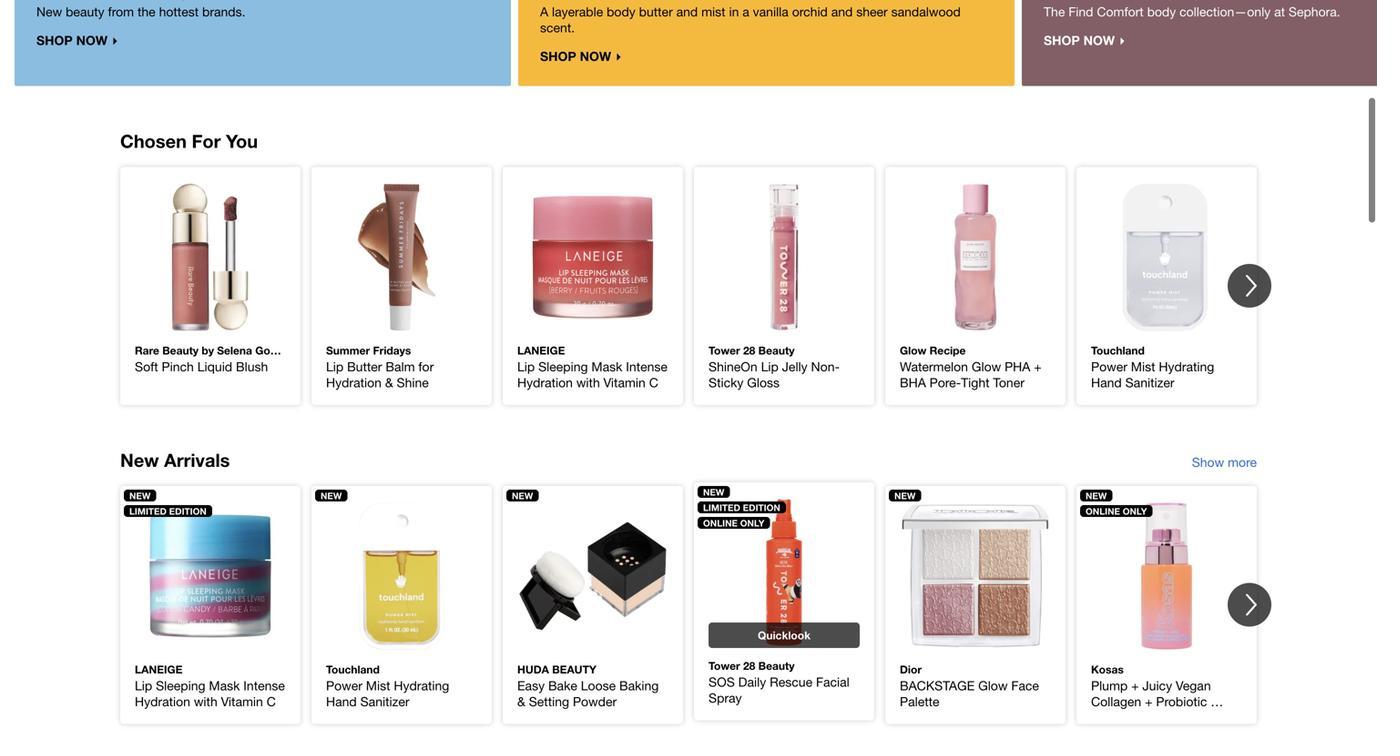 Task type: describe. For each thing, give the bounding box(es) containing it.
balm
[[386, 359, 415, 374]]

2 horizontal spatial hydration
[[517, 375, 573, 390]]

28 for daily
[[743, 660, 756, 673]]

bha
[[900, 375, 926, 390]]

blush
[[236, 359, 268, 374]]

gloss
[[747, 375, 780, 390]]

0 horizontal spatial sanitizer
[[360, 695, 410, 710]]

mist for bottommost touchland - power mist hydrating hand sanitizer image
[[366, 679, 390, 694]]

new limited edition
[[129, 490, 207, 517]]

new inside new online only
[[1086, 490, 1107, 501]]

dior
[[900, 664, 922, 676]]

c for right laneige - lip sleeping mask intense hydration with vitamin c image
[[649, 375, 658, 390]]

shine
[[397, 375, 429, 390]]

only inside new limited edition online only
[[740, 518, 765, 529]]

3 shop now ▸ link from the left
[[1022, 0, 1377, 86]]

powder
[[573, 695, 617, 710]]

vegan
[[1176, 679, 1211, 694]]

1 horizontal spatial +
[[1132, 679, 1139, 694]]

shineon
[[709, 359, 758, 374]]

dior backstage glow face palette
[[900, 664, 1043, 710]]

quicklook button for summer fridays - lip butter balm for hydration & shine image
[[326, 307, 477, 333]]

tower 28 beauty shineon lip jelly non- sticky gloss
[[709, 344, 840, 390]]

quicklook button for bottommost touchland - power mist hydrating hand sanitizer image
[[326, 627, 477, 652]]

sos
[[709, 675, 735, 690]]

0 vertical spatial with
[[577, 375, 600, 390]]

1 vertical spatial glow
[[972, 359, 1001, 374]]

1 horizontal spatial intense
[[626, 359, 668, 374]]

quicklook for dior - backstage glow face palette image
[[949, 633, 1002, 646]]

quicklook button for kosas - mini plump + juicy vegan collagen + probiotic spray-on serum image on the bottom right
[[1091, 627, 1243, 652]]

spray-
[[1091, 710, 1130, 725]]

backstage
[[900, 679, 975, 694]]

hydrating for topmost touchland - power mist hydrating hand sanitizer image
[[1159, 359, 1215, 374]]

1 vertical spatial with
[[194, 695, 217, 710]]

1 vertical spatial laneige
[[135, 664, 183, 676]]

quicklook for kosas - mini plump + juicy vegan collagen + probiotic spray-on serum image on the bottom right
[[1141, 633, 1193, 646]]

online inside new online only
[[1086, 506, 1121, 517]]

vitamin for right laneige - lip sleeping mask intense hydration with vitamin c image
[[604, 375, 646, 390]]

& inside summer fridays lip butter balm for hydration & shine
[[385, 375, 393, 390]]

pinch
[[162, 359, 194, 374]]

serum
[[1150, 710, 1187, 725]]

now for first shop now ▸ link from left
[[76, 33, 108, 48]]

soft
[[135, 359, 158, 374]]

beauty for lip butter balm for hydration & shine
[[759, 344, 795, 357]]

new online only
[[1086, 490, 1147, 517]]

non-
[[811, 359, 840, 374]]

recipe
[[930, 344, 966, 357]]

only inside new online only
[[1123, 506, 1147, 517]]

▸ for 2nd shop now ▸ link
[[615, 49, 622, 64]]

dior - backstage glow face palette image
[[900, 501, 1051, 652]]

kosas - mini plump + juicy vegan collagen + probiotic spray-on serum image
[[1091, 501, 1243, 652]]

online inside new limited edition online only
[[703, 518, 738, 529]]

watermelon
[[900, 359, 968, 374]]

now for 2nd shop now ▸ link
[[580, 49, 611, 64]]

lip inside summer fridays lip butter balm for hydration & shine
[[326, 359, 344, 374]]

show more
[[1192, 455, 1257, 470]]

rescue
[[770, 675, 813, 690]]

rare beauty by selena gomez soft pinch liquid blush
[[135, 344, 292, 374]]

gomez
[[255, 344, 292, 357]]

quicklook button for glow recipe - watermelon glow pha + bha pore-tight toner image
[[900, 307, 1051, 333]]

glow recipe watermelon glow pha + bha pore-tight toner
[[900, 344, 1045, 390]]

0 vertical spatial touchland - power mist hydrating hand sanitizer image
[[1091, 182, 1243, 333]]

1 shop now ▸ link from the left
[[15, 0, 511, 86]]

0 vertical spatial touchland power mist hydrating hand sanitizer
[[1091, 344, 1218, 390]]

more
[[1228, 455, 1257, 470]]

facial
[[816, 675, 850, 690]]

fridays
[[373, 344, 411, 357]]

1 vertical spatial intense
[[244, 679, 285, 694]]

probiotic
[[1156, 695, 1207, 710]]

1 vertical spatial mask
[[209, 679, 240, 694]]

sticky
[[709, 375, 744, 390]]

easy
[[517, 679, 545, 694]]

new inside new limited edition online only
[[703, 487, 725, 498]]

glow inside dior backstage glow face palette
[[979, 679, 1008, 694]]

quicklook for summer fridays - lip butter balm for hydration & shine image
[[375, 314, 428, 326]]

summer fridays - lip butter balm for hydration & shine image
[[326, 182, 477, 333]]

toner
[[993, 375, 1025, 390]]

shop for 2nd shop now ▸ link
[[540, 49, 576, 64]]

shop now ▸ for 2nd shop now ▸ link
[[540, 49, 622, 64]]

quicklook for glow recipe - watermelon glow pha + bha pore-tight toner image
[[949, 314, 1002, 326]]

new inside new limited edition
[[129, 490, 151, 501]]

quicklook for rare beauty by selena gomez - soft pinch liquid blush image
[[184, 314, 237, 326]]

▸ for third shop now ▸ link
[[1119, 33, 1125, 48]]

tower for sos
[[709, 660, 740, 673]]

by
[[202, 344, 214, 357]]

now for third shop now ▸ link
[[1084, 33, 1115, 48]]

chosen
[[120, 130, 187, 152]]

limited for new limited edition online only
[[703, 502, 741, 513]]

0 horizontal spatial sleeping
[[156, 679, 205, 694]]

spray
[[709, 691, 742, 706]]

bake
[[548, 679, 577, 694]]

quicklook for tower 28 beauty - shineon lip jelly non-sticky gloss image
[[758, 314, 811, 326]]

shop for first shop now ▸ link from left
[[36, 33, 73, 48]]

tower 28 beauty - shineon lip jelly non-sticky gloss image
[[709, 182, 860, 333]]

2 shop now ▸ link from the left
[[518, 0, 1015, 86]]

butter
[[347, 359, 382, 374]]

shop for third shop now ▸ link
[[1044, 33, 1080, 48]]

palette
[[900, 695, 940, 710]]



Task type: locate. For each thing, give the bounding box(es) containing it.
1 vertical spatial touchland - power mist hydrating hand sanitizer image
[[326, 501, 477, 652]]

quicklook button for leftmost laneige - lip sleeping mask intense hydration with vitamin c image
[[135, 627, 286, 652]]

limited
[[703, 502, 741, 513], [129, 506, 167, 517]]

0 vertical spatial laneige
[[517, 344, 565, 357]]

shop now ▸ link
[[15, 0, 511, 86], [518, 0, 1015, 86], [1022, 0, 1377, 86]]

touchland for topmost touchland - power mist hydrating hand sanitizer image
[[1091, 344, 1145, 357]]

beauty inside rare beauty by selena gomez soft pinch liquid blush
[[162, 344, 199, 357]]

28 inside tower 28 beauty shineon lip jelly non- sticky gloss
[[743, 344, 756, 357]]

power for topmost touchland - power mist hydrating hand sanitizer image
[[1091, 359, 1128, 374]]

quicklook button for topmost touchland - power mist hydrating hand sanitizer image
[[1091, 307, 1243, 333]]

0 vertical spatial tower
[[709, 344, 740, 357]]

0 horizontal spatial mist
[[366, 679, 390, 694]]

& inside huda beauty easy bake loose baking & setting powder
[[517, 695, 525, 710]]

2 tower from the top
[[709, 660, 740, 673]]

1 vertical spatial mist
[[366, 679, 390, 694]]

huda beauty easy bake loose baking & setting powder
[[517, 664, 663, 710]]

0 vertical spatial touchland
[[1091, 344, 1145, 357]]

0 vertical spatial sanitizer
[[1126, 375, 1175, 390]]

1 horizontal spatial now
[[580, 49, 611, 64]]

beauty
[[552, 664, 597, 676]]

loose
[[581, 679, 616, 694]]

0 vertical spatial &
[[385, 375, 393, 390]]

0 horizontal spatial edition
[[169, 506, 207, 517]]

new limited edition online only
[[703, 487, 781, 529]]

juicy
[[1143, 679, 1173, 694]]

1 horizontal spatial ▸
[[615, 49, 622, 64]]

1 horizontal spatial touchland power mist hydrating hand sanitizer
[[1091, 344, 1218, 390]]

quicklook button for the tower 28 beauty - tower 28 x kung fu panda 4 sos daily rescue facial spray image
[[709, 623, 860, 648]]

quicklook for topmost touchland - power mist hydrating hand sanitizer image
[[1141, 314, 1193, 326]]

0 horizontal spatial laneige lip sleeping mask intense hydration with vitamin c
[[135, 664, 289, 710]]

beauty for power mist hydrating hand sanitizer
[[759, 660, 795, 673]]

1 horizontal spatial touchland
[[1091, 344, 1145, 357]]

& down easy
[[517, 695, 525, 710]]

1 vertical spatial sanitizer
[[360, 695, 410, 710]]

touchland
[[1091, 344, 1145, 357], [326, 664, 380, 676]]

quicklook button for tower 28 beauty - shineon lip jelly non-sticky gloss image
[[709, 307, 860, 333]]

0 vertical spatial glow
[[900, 344, 927, 357]]

0 vertical spatial online
[[1086, 506, 1121, 517]]

1 vertical spatial vitamin
[[221, 695, 263, 710]]

& down balm
[[385, 375, 393, 390]]

1 horizontal spatial mask
[[592, 359, 623, 374]]

on
[[1130, 710, 1146, 725]]

tower 28 beauty - tower 28 x kung fu panda 4 sos daily rescue facial spray image
[[709, 497, 860, 648]]

0 horizontal spatial touchland - power mist hydrating hand sanitizer image
[[326, 501, 477, 652]]

huda beauty - mini easy bake loose baking & setting powder image
[[517, 501, 669, 652]]

liquid
[[197, 359, 232, 374]]

setting
[[529, 695, 569, 710]]

1 vertical spatial power
[[326, 679, 363, 694]]

glow
[[900, 344, 927, 357], [972, 359, 1001, 374], [979, 679, 1008, 694]]

1 horizontal spatial limited
[[703, 502, 741, 513]]

tower
[[709, 344, 740, 357], [709, 660, 740, 673]]

0 vertical spatial 28
[[743, 344, 756, 357]]

you
[[226, 130, 258, 152]]

1 vertical spatial +
[[1132, 679, 1139, 694]]

0 horizontal spatial vitamin
[[221, 695, 263, 710]]

1 horizontal spatial sanitizer
[[1126, 375, 1175, 390]]

online
[[1086, 506, 1121, 517], [703, 518, 738, 529]]

new arrivals
[[120, 449, 230, 471]]

lip
[[326, 359, 344, 374], [517, 359, 535, 374], [761, 359, 779, 374], [135, 679, 152, 694]]

0 vertical spatial c
[[649, 375, 658, 390]]

new
[[120, 449, 159, 471], [703, 487, 725, 498], [129, 490, 151, 501], [321, 490, 342, 501], [512, 490, 533, 501], [895, 490, 916, 501], [1086, 490, 1107, 501]]

quicklook button for right laneige - lip sleeping mask intense hydration with vitamin c image
[[517, 307, 669, 333]]

+ right the pha
[[1034, 359, 1042, 374]]

1 vertical spatial laneige - lip sleeping mask intense hydration with vitamin c image
[[135, 501, 286, 652]]

laneige - lip sleeping mask intense hydration with vitamin c image
[[517, 182, 669, 333], [135, 501, 286, 652]]

beauty inside tower 28 beauty shineon lip jelly non- sticky gloss
[[759, 344, 795, 357]]

1 tower from the top
[[709, 344, 740, 357]]

0 horizontal spatial limited
[[129, 506, 167, 517]]

0 horizontal spatial hydration
[[135, 695, 190, 710]]

selena
[[217, 344, 252, 357]]

c for leftmost laneige - lip sleeping mask intense hydration with vitamin c image
[[267, 695, 276, 710]]

0 vertical spatial mask
[[592, 359, 623, 374]]

28 up shineon
[[743, 344, 756, 357]]

0 horizontal spatial mask
[[209, 679, 240, 694]]

glow up watermelon
[[900, 344, 927, 357]]

show more link
[[1185, 447, 1265, 478]]

beauty up rescue
[[759, 660, 795, 673]]

with
[[577, 375, 600, 390], [194, 695, 217, 710]]

1 vertical spatial c
[[267, 695, 276, 710]]

beauty up jelly
[[759, 344, 795, 357]]

power for bottommost touchland - power mist hydrating hand sanitizer image
[[326, 679, 363, 694]]

0 horizontal spatial intense
[[244, 679, 285, 694]]

tower inside tower 28 beauty shineon lip jelly non- sticky gloss
[[709, 344, 740, 357]]

shop now ▸
[[36, 33, 118, 48], [1044, 33, 1125, 48], [540, 49, 622, 64]]

0 horizontal spatial touchland power mist hydrating hand sanitizer
[[326, 664, 453, 710]]

1 vertical spatial laneige lip sleeping mask intense hydration with vitamin c
[[135, 664, 289, 710]]

0 horizontal spatial &
[[385, 375, 393, 390]]

face
[[1012, 679, 1039, 694]]

0 vertical spatial +
[[1034, 359, 1042, 374]]

0 vertical spatial only
[[1123, 506, 1147, 517]]

0 horizontal spatial ▸
[[111, 33, 118, 48]]

0 vertical spatial vitamin
[[604, 375, 646, 390]]

sanitizer
[[1126, 375, 1175, 390], [360, 695, 410, 710]]

28 up daily
[[743, 660, 756, 673]]

shop
[[36, 33, 73, 48], [1044, 33, 1080, 48], [540, 49, 576, 64]]

arrivals
[[164, 449, 230, 471]]

limited inside new limited edition online only
[[703, 502, 741, 513]]

1 vertical spatial online
[[703, 518, 738, 529]]

sleeping
[[538, 359, 588, 374], [156, 679, 205, 694]]

0 horizontal spatial c
[[267, 695, 276, 710]]

tower up sos
[[709, 660, 740, 673]]

hydration inside summer fridays lip butter balm for hydration & shine
[[326, 375, 382, 390]]

28
[[743, 344, 756, 357], [743, 660, 756, 673]]

0 horizontal spatial online
[[703, 518, 738, 529]]

for
[[419, 359, 434, 374]]

huda
[[517, 664, 549, 676]]

pore-
[[930, 375, 961, 390]]

1 28 from the top
[[743, 344, 756, 357]]

jelly
[[782, 359, 808, 374]]

mist
[[1131, 359, 1156, 374], [366, 679, 390, 694]]

hand for bottommost touchland - power mist hydrating hand sanitizer image
[[326, 695, 357, 710]]

edition for new limited edition online only
[[743, 502, 781, 513]]

28 inside tower 28 beauty sos daily rescue facial spray
[[743, 660, 756, 673]]

0 horizontal spatial laneige - lip sleeping mask intense hydration with vitamin c image
[[135, 501, 286, 652]]

1 horizontal spatial mist
[[1131, 359, 1156, 374]]

1 horizontal spatial hydration
[[326, 375, 382, 390]]

1 horizontal spatial vitamin
[[604, 375, 646, 390]]

pha
[[1005, 359, 1031, 374]]

1 vertical spatial touchland power mist hydrating hand sanitizer
[[326, 664, 453, 710]]

+ down "juicy"
[[1145, 695, 1153, 710]]

tight
[[961, 375, 990, 390]]

▸
[[111, 33, 118, 48], [1119, 33, 1125, 48], [615, 49, 622, 64]]

2 horizontal spatial now
[[1084, 33, 1115, 48]]

2 horizontal spatial shop now ▸ link
[[1022, 0, 1377, 86]]

+ left "juicy"
[[1132, 679, 1139, 694]]

vitamin for leftmost laneige - lip sleeping mask intense hydration with vitamin c image
[[221, 695, 263, 710]]

2 horizontal spatial shop now ▸
[[1044, 33, 1125, 48]]

vitamin
[[604, 375, 646, 390], [221, 695, 263, 710]]

chosen for you
[[120, 130, 258, 152]]

28 for lip
[[743, 344, 756, 357]]

+
[[1034, 359, 1042, 374], [1132, 679, 1139, 694], [1145, 695, 1153, 710]]

tower inside tower 28 beauty sos daily rescue facial spray
[[709, 660, 740, 673]]

+ inside glow recipe watermelon glow pha + bha pore-tight toner
[[1034, 359, 1042, 374]]

edition inside new limited edition online only
[[743, 502, 781, 513]]

hand for topmost touchland - power mist hydrating hand sanitizer image
[[1091, 375, 1122, 390]]

now
[[76, 33, 108, 48], [1084, 33, 1115, 48], [580, 49, 611, 64]]

for
[[192, 130, 221, 152]]

edition
[[743, 502, 781, 513], [169, 506, 207, 517]]

2 horizontal spatial shop
[[1044, 33, 1080, 48]]

edition inside new limited edition
[[169, 506, 207, 517]]

daily
[[739, 675, 766, 690]]

touchland power mist hydrating hand sanitizer
[[1091, 344, 1218, 390], [326, 664, 453, 710]]

mist for topmost touchland - power mist hydrating hand sanitizer image
[[1131, 359, 1156, 374]]

2 vertical spatial glow
[[979, 679, 1008, 694]]

hydrating for bottommost touchland - power mist hydrating hand sanitizer image
[[394, 679, 449, 694]]

quicklook
[[184, 314, 237, 326], [375, 314, 428, 326], [567, 314, 619, 326], [758, 314, 811, 326], [949, 314, 1002, 326], [1141, 314, 1193, 326], [758, 629, 811, 642], [184, 633, 237, 646], [375, 633, 428, 646], [949, 633, 1002, 646], [1141, 633, 1193, 646]]

0 horizontal spatial shop
[[36, 33, 73, 48]]

quicklook for bottommost touchland - power mist hydrating hand sanitizer image
[[375, 633, 428, 646]]

0 vertical spatial hand
[[1091, 375, 1122, 390]]

limited inside new limited edition
[[129, 506, 167, 517]]

hydrating
[[1159, 359, 1215, 374], [394, 679, 449, 694]]

1 vertical spatial hydrating
[[394, 679, 449, 694]]

glow up tight
[[972, 359, 1001, 374]]

0 horizontal spatial touchland
[[326, 664, 380, 676]]

0 vertical spatial laneige - lip sleeping mask intense hydration with vitamin c image
[[517, 182, 669, 333]]

summer
[[326, 344, 370, 357]]

0 horizontal spatial laneige
[[135, 664, 183, 676]]

quicklook button for dior - backstage glow face palette image
[[900, 627, 1051, 652]]

1 horizontal spatial &
[[517, 695, 525, 710]]

2 horizontal spatial ▸
[[1119, 33, 1125, 48]]

0 vertical spatial sleeping
[[538, 359, 588, 374]]

1 horizontal spatial only
[[1123, 506, 1147, 517]]

0 vertical spatial hydrating
[[1159, 359, 1215, 374]]

only
[[1123, 506, 1147, 517], [740, 518, 765, 529]]

limited for new limited edition
[[129, 506, 167, 517]]

1 horizontal spatial laneige - lip sleeping mask intense hydration with vitamin c image
[[517, 182, 669, 333]]

1 horizontal spatial edition
[[743, 502, 781, 513]]

▸ for first shop now ▸ link from left
[[111, 33, 118, 48]]

beauty inside tower 28 beauty sos daily rescue facial spray
[[759, 660, 795, 673]]

0 horizontal spatial hydrating
[[394, 679, 449, 694]]

kosas
[[1091, 664, 1124, 676]]

c
[[649, 375, 658, 390], [267, 695, 276, 710]]

1 horizontal spatial laneige lip sleeping mask intense hydration with vitamin c
[[517, 344, 671, 390]]

plump
[[1091, 679, 1128, 694]]

1 vertical spatial hand
[[326, 695, 357, 710]]

0 horizontal spatial +
[[1034, 359, 1042, 374]]

1 vertical spatial 28
[[743, 660, 756, 673]]

beauty
[[162, 344, 199, 357], [759, 344, 795, 357], [759, 660, 795, 673]]

shop now ▸ for third shop now ▸ link
[[1044, 33, 1125, 48]]

0 horizontal spatial now
[[76, 33, 108, 48]]

touchland - power mist hydrating hand sanitizer image
[[1091, 182, 1243, 333], [326, 501, 477, 652]]

0 vertical spatial intense
[[626, 359, 668, 374]]

glow recipe - watermelon glow pha + bha pore-tight toner image
[[900, 182, 1051, 333]]

quicklook button for rare beauty by selena gomez - soft pinch liquid blush image
[[135, 307, 286, 333]]

beauty up pinch
[[162, 344, 199, 357]]

shop now ▸ for first shop now ▸ link from left
[[36, 33, 118, 48]]

1 vertical spatial touchland
[[326, 664, 380, 676]]

0 vertical spatial laneige lip sleeping mask intense hydration with vitamin c
[[517, 344, 671, 390]]

1 horizontal spatial touchland - power mist hydrating hand sanitizer image
[[1091, 182, 1243, 333]]

tower 28 beauty sos daily rescue facial spray
[[709, 660, 853, 706]]

lip inside tower 28 beauty shineon lip jelly non- sticky gloss
[[761, 359, 779, 374]]

0 vertical spatial power
[[1091, 359, 1128, 374]]

hydration
[[326, 375, 382, 390], [517, 375, 573, 390], [135, 695, 190, 710]]

hand
[[1091, 375, 1122, 390], [326, 695, 357, 710]]

baking
[[620, 679, 659, 694]]

quicklook for the tower 28 beauty - tower 28 x kung fu panda 4 sos daily rescue facial spray image
[[758, 629, 811, 642]]

1 horizontal spatial sleeping
[[538, 359, 588, 374]]

1 vertical spatial tower
[[709, 660, 740, 673]]

laneige lip sleeping mask intense hydration with vitamin c
[[517, 344, 671, 390], [135, 664, 289, 710]]

rare
[[135, 344, 159, 357]]

1 horizontal spatial shop
[[540, 49, 576, 64]]

show
[[1192, 455, 1225, 470]]

1 horizontal spatial laneige
[[517, 344, 565, 357]]

&
[[385, 375, 393, 390], [517, 695, 525, 710]]

1 vertical spatial sleeping
[[156, 679, 205, 694]]

2 28 from the top
[[743, 660, 756, 673]]

2 horizontal spatial +
[[1145, 695, 1153, 710]]

intense
[[626, 359, 668, 374], [244, 679, 285, 694]]

0 horizontal spatial with
[[194, 695, 217, 710]]

kosas plump + juicy vegan collagen + probiotic spray-on serum
[[1091, 664, 1215, 725]]

mask
[[592, 359, 623, 374], [209, 679, 240, 694]]

1 horizontal spatial hand
[[1091, 375, 1122, 390]]

2 vertical spatial +
[[1145, 695, 1153, 710]]

laneige
[[517, 344, 565, 357], [135, 664, 183, 676]]

0 horizontal spatial hand
[[326, 695, 357, 710]]

touchland for bottommost touchland - power mist hydrating hand sanitizer image
[[326, 664, 380, 676]]

1 horizontal spatial hydrating
[[1159, 359, 1215, 374]]

glow left face
[[979, 679, 1008, 694]]

collagen
[[1091, 695, 1142, 710]]

edition for new limited edition
[[169, 506, 207, 517]]

0 horizontal spatial only
[[740, 518, 765, 529]]

1 vertical spatial only
[[740, 518, 765, 529]]

rare beauty by selena gomez - soft pinch liquid blush image
[[135, 182, 286, 333]]

tower up shineon
[[709, 344, 740, 357]]

summer fridays lip butter balm for hydration & shine
[[326, 344, 437, 390]]

tower for shineon
[[709, 344, 740, 357]]

1 horizontal spatial with
[[577, 375, 600, 390]]



Task type: vqa. For each thing, say whether or not it's contained in the screenshot.


